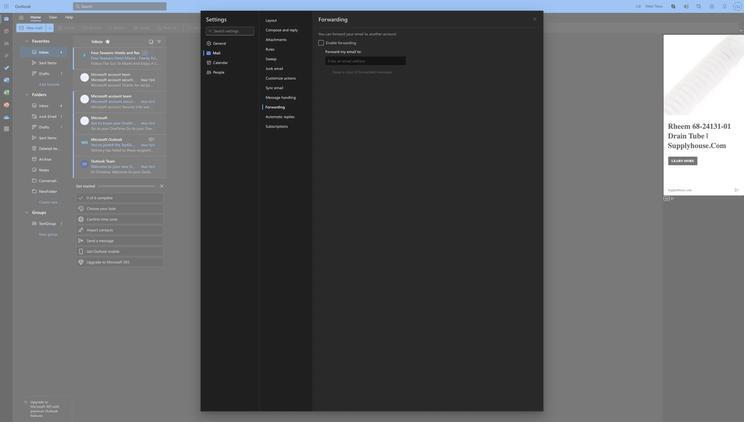 Task type: vqa. For each thing, say whether or not it's contained in the screenshot.


Task type: describe. For each thing, give the bounding box(es) containing it.
 for 
[[32, 124, 37, 130]]

1 horizontal spatial ad
[[665, 197, 669, 200]]

keep a copy of forwarded messages
[[333, 69, 393, 74]]

 tree item for 
[[19, 122, 67, 132]]

 for  testgroup
[[32, 221, 37, 226]]

1 for "" tree item
[[61, 221, 62, 226]]

365 for upgrade to microsoft 365 with premium outlook features
[[46, 404, 52, 409]]

get outlook mobile
[[87, 249, 119, 254]]

features
[[31, 413, 43, 418]]

upgrade to microsoft 365 with premium outlook features
[[31, 400, 59, 418]]

import contacts
[[87, 227, 113, 233]]

newfolder
[[39, 189, 57, 194]]

microsoft account team image
[[80, 95, 89, 103]]

create new folder tree item
[[19, 197, 68, 207]]

forwarding element
[[319, 31, 538, 77]]

4 inside favorites tree
[[60, 49, 62, 55]]

forwarding inside button
[[266, 104, 285, 110]]

 button
[[155, 38, 163, 45]]

attachments button
[[262, 35, 313, 44]]

confirm time zone
[[87, 217, 117, 222]]

 junk email
[[32, 114, 56, 119]]

your right up
[[169, 121, 177, 126]]

my
[[341, 49, 346, 54]]

Enter an email address text field
[[326, 57, 406, 65]]

 tree item
[[19, 165, 67, 175]]

verification
[[143, 77, 161, 82]]

outlook team image
[[80, 160, 89, 169]]

message
[[266, 95, 280, 100]]

ad inside message list no conversations selected 'list box'
[[143, 51, 147, 55]]

1 for   "tree item"
[[61, 71, 62, 76]]

settings heading
[[206, 15, 227, 23]]

time
[[101, 217, 108, 222]]

junk email
[[266, 66, 283, 71]]

microsoft account team for microsoft account security info verification
[[91, 72, 130, 77]]

of inside message list no conversations selected 'list box'
[[90, 195, 93, 200]]

microsoft image
[[80, 117, 89, 125]]

history
[[62, 178, 74, 183]]

 inbox inside favorites tree
[[32, 49, 49, 55]]

wed for was
[[141, 99, 148, 104]]


[[636, 4, 641, 9]]

was
[[145, 99, 151, 104]]

10/4 for onedrive
[[149, 121, 155, 125]]

new
[[39, 232, 47, 237]]

help
[[65, 14, 73, 19]]

know
[[103, 121, 112, 126]]


[[208, 29, 212, 33]]

customize
[[266, 76, 283, 81]]

inbox heading
[[85, 36, 112, 47]]

mark
[[224, 25, 233, 30]]


[[78, 260, 84, 265]]

get started
[[76, 184, 95, 189]]

1 horizontal spatial mobile
[[191, 121, 203, 126]]

1 for  tree item
[[61, 114, 62, 119]]

outlook inside upgrade to microsoft 365 with premium outlook features
[[45, 409, 58, 413]]

settings tab list
[[201, 11, 260, 412]]

10/4 for outlook.com
[[149, 165, 155, 169]]

sync email button
[[262, 83, 313, 93]]

copy
[[345, 69, 353, 74]]

 general
[[206, 41, 226, 46]]

you've
[[91, 142, 102, 147]]

 tree item
[[19, 154, 67, 165]]

messages
[[377, 69, 393, 74]]

message list no conversations selected list box
[[73, 48, 203, 422]]

tab list containing home
[[27, 13, 77, 21]]

you can forward your email to another account.
[[319, 31, 397, 36]]

message handling button
[[262, 93, 313, 102]]

favorites tree item
[[19, 36, 67, 47]]

actions
[[284, 76, 296, 81]]

add
[[39, 82, 46, 87]]

 tree item
[[19, 143, 67, 154]]

application containing settings
[[0, 0, 744, 422]]

security for verification
[[122, 77, 135, 82]]

resorts
[[134, 50, 146, 55]]

confirm
[[87, 217, 100, 222]]

 tree item
[[19, 218, 67, 229]]

email right sync
[[274, 85, 283, 90]]

6
[[94, 195, 96, 200]]

2  tree item from the top
[[19, 132, 67, 143]]

automatic replies
[[266, 114, 295, 119]]

contacts
[[99, 227, 113, 233]]

2 vertical spatial inbox
[[39, 103, 48, 108]]

friendly
[[151, 55, 165, 61]]

wed for onedrive
[[141, 121, 148, 125]]

 for folders
[[25, 92, 29, 97]]

move & delete group
[[16, 23, 182, 33]]

 for  conversation history
[[32, 178, 37, 183]]

a for send
[[96, 238, 98, 243]]

microsoft outlook
[[91, 137, 122, 142]]

your left look
[[100, 206, 108, 211]]

with
[[53, 404, 59, 409]]

microsoft account security info verification
[[91, 77, 161, 82]]

family
[[139, 55, 150, 61]]

tree containing 
[[19, 100, 74, 207]]

2 hotel from the left
[[166, 55, 175, 61]]

archive
[[39, 157, 51, 162]]

upgrade to microsoft 365
[[87, 260, 129, 265]]

drafts for 
[[39, 124, 49, 130]]

 button for folders
[[22, 89, 31, 99]]

2  sent items from the top
[[32, 135, 57, 140]]

items inside  deleted items
[[53, 146, 62, 151]]

info for verification
[[136, 77, 142, 82]]

groups
[[32, 210, 46, 215]]

attachments
[[266, 37, 287, 42]]

another
[[369, 31, 382, 36]]


[[206, 50, 211, 56]]


[[206, 60, 212, 65]]

2 vertical spatial and
[[184, 121, 190, 126]]

view button
[[45, 13, 61, 21]]

outlook.com
[[129, 164, 152, 169]]

 button
[[158, 182, 166, 190]]

 button for favorites
[[22, 36, 31, 46]]

you
[[319, 31, 325, 36]]

email up forwarding
[[355, 31, 364, 36]]

f
[[84, 53, 85, 58]]

home button
[[27, 13, 45, 21]]

get for get started
[[76, 184, 82, 189]]

calendar image
[[4, 29, 9, 34]]

 inside favorites tree
[[32, 49, 37, 55]]

1 vertical spatial and
[[126, 50, 133, 55]]

inbox inside favorites tree
[[39, 49, 49, 55]]

1 vertical spatial items
[[47, 135, 57, 140]]

to for get to know your onedrive – how to back up your pc and mobile
[[98, 121, 102, 126]]

10/4 for group
[[149, 143, 155, 147]]

new inside tree item
[[51, 199, 58, 205]]

forward my email to:
[[326, 49, 362, 54]]

 button
[[103, 37, 112, 46]]

all
[[234, 25, 238, 30]]

add favorite tree item
[[19, 79, 67, 89]]

to for upgrade to microsoft 365
[[102, 260, 106, 265]]

choose
[[87, 206, 99, 211]]

outlook link
[[15, 0, 31, 13]]

0
[[87, 195, 89, 200]]

 button for groups
[[22, 207, 31, 217]]

1  tree item from the top
[[19, 57, 67, 68]]

Select a conversation checkbox
[[80, 160, 91, 169]]

replies
[[284, 114, 295, 119]]

view
[[49, 14, 57, 19]]

the
[[115, 142, 120, 147]]

compose and reply button
[[262, 25, 313, 35]]

wed 10/4 for onedrive
[[141, 121, 155, 125]]

2  from the top
[[32, 135, 37, 140]]

Select a conversation checkbox
[[80, 138, 91, 147]]

Select a conversation checkbox
[[80, 95, 91, 103]]

 newfolder
[[32, 189, 57, 194]]

people image
[[4, 41, 9, 46]]

mt for microsoft account security info was added
[[82, 96, 87, 102]]

started
[[83, 184, 95, 189]]

team
[[106, 159, 115, 164]]

forwarding inside tab panel
[[319, 15, 348, 23]]

subscriptions button
[[262, 122, 313, 131]]

document containing settings
[[0, 0, 744, 422]]

enable
[[326, 40, 337, 45]]

miami
[[125, 55, 136, 61]]

set your advertising preferences image
[[671, 196, 675, 201]]

message handling
[[266, 95, 296, 100]]

message list section
[[73, 34, 203, 422]]

email left to:
[[347, 49, 356, 54]]

1 for  "tree item" for 
[[61, 124, 62, 130]]

2  tree item from the top
[[19, 186, 67, 197]]

people
[[213, 70, 224, 75]]

customize actions
[[266, 76, 296, 81]]

testgroup inside  testgroup
[[39, 221, 56, 226]]

new group tree item
[[19, 229, 67, 240]]

1  tree item from the top
[[19, 47, 67, 57]]

forward
[[326, 49, 340, 54]]

can
[[326, 31, 331, 36]]

hotels
[[115, 50, 125, 55]]

layout button
[[262, 16, 313, 25]]

2  tree item from the top
[[19, 100, 67, 111]]



Task type: locate. For each thing, give the bounding box(es) containing it.
your
[[346, 31, 354, 36], [113, 121, 121, 126], [169, 121, 177, 126], [113, 164, 120, 169], [100, 206, 108, 211]]

to down team
[[108, 164, 112, 169]]

0 horizontal spatial group
[[48, 232, 58, 237]]

tree
[[19, 100, 74, 207]]

inbox left 
[[92, 38, 103, 44]]

0 vertical spatial info
[[136, 77, 142, 82]]

forwarding
[[319, 15, 348, 23], [266, 104, 285, 110]]

 tree item
[[19, 68, 67, 79], [19, 122, 67, 132]]

2  drafts from the top
[[32, 124, 49, 130]]

forwarded
[[359, 69, 376, 74]]

team for verification
[[122, 72, 130, 77]]

365 inside message list no conversations selected 'list box'
[[123, 260, 129, 265]]


[[105, 39, 110, 44]]

to
[[365, 31, 368, 36], [98, 121, 102, 126], [150, 121, 154, 126], [108, 164, 112, 169], [102, 260, 106, 265], [45, 400, 48, 404]]


[[32, 71, 37, 76], [32, 124, 37, 130]]

1 vertical spatial  tree item
[[19, 132, 67, 143]]

seasons
[[100, 50, 113, 55], [100, 55, 113, 61]]

and right pc
[[184, 121, 190, 126]]

1 vertical spatial  button
[[22, 89, 31, 99]]

 left groups
[[25, 210, 29, 214]]

mt down microsoft account team image
[[82, 96, 87, 102]]

0 vertical spatial new
[[121, 164, 128, 169]]

Select a conversation checkbox
[[80, 117, 91, 125]]

inbox 
[[92, 38, 110, 44]]

0 vertical spatial  tree item
[[19, 68, 67, 79]]

team up microsoft account security info was added
[[123, 94, 132, 99]]

forwarding up automatic
[[266, 104, 285, 110]]

meet now
[[646, 3, 663, 9]]

0 horizontal spatial mobile
[[108, 249, 119, 254]]

team for was
[[123, 94, 132, 99]]

2 microsoft account team from the top
[[91, 94, 132, 99]]

1  from the top
[[25, 39, 29, 43]]

seasons down four seasons hotels and resorts
[[100, 55, 113, 61]]

0 horizontal spatial new
[[51, 199, 58, 205]]

2 wed 10/4 from the top
[[141, 99, 155, 104]]

1 vertical spatial get
[[76, 184, 82, 189]]

2 1 from the top
[[61, 114, 62, 119]]

drafts for 
[[39, 71, 49, 76]]

microsoft account team up microsoft account security info verification
[[91, 72, 130, 77]]

2 sent from the top
[[39, 135, 46, 140]]

1 vertical spatial 
[[32, 135, 37, 140]]

2  from the top
[[25, 92, 29, 97]]

wed 10/4 for outlook.com
[[141, 165, 155, 169]]

send
[[87, 238, 95, 243]]

to inside forwarding element
[[365, 31, 368, 36]]

wed for group
[[141, 143, 148, 147]]

3 wed 10/4 from the top
[[141, 121, 155, 125]]

0 vertical spatial  tree item
[[19, 57, 67, 68]]

 button
[[531, 15, 539, 23]]

 for 
[[32, 71, 37, 76]]

 up add favorite tree item
[[32, 71, 37, 76]]

2  button from the top
[[22, 89, 31, 99]]

10/4 for was
[[149, 99, 155, 104]]

1 1 from the top
[[61, 71, 62, 76]]

1 inside  tree item
[[61, 114, 62, 119]]

2  from the top
[[32, 103, 37, 108]]

outlook down send a message
[[94, 249, 107, 254]]

4 1 from the top
[[61, 221, 62, 226]]

 drafts inside favorites tree
[[32, 71, 49, 76]]

and left reply on the top
[[283, 27, 289, 32]]

0 vertical spatial and
[[283, 27, 289, 32]]

folder
[[59, 199, 68, 205]]

get right 
[[87, 249, 93, 254]]

3 1 from the top
[[61, 124, 62, 130]]

1 vertical spatial ad
[[665, 197, 669, 200]]

ad left 'set your advertising preferences' icon
[[665, 197, 669, 200]]

four for four seasons hotels and resorts
[[91, 50, 99, 55]]

 button inside groups tree item
[[22, 207, 31, 217]]

welcome
[[91, 164, 107, 169]]

mail image
[[4, 16, 9, 22]]

1 vertical spatial 
[[25, 92, 29, 97]]

0 vertical spatial mobile
[[191, 121, 203, 126]]

2  inbox from the top
[[32, 103, 48, 108]]

1 horizontal spatial forwarding
[[319, 15, 348, 23]]

account.
[[383, 31, 397, 36]]

message
[[99, 238, 114, 243]]

0 vertical spatial items
[[47, 60, 57, 65]]

keep
[[333, 69, 341, 74]]

4 down favorites tree item
[[60, 49, 62, 55]]

group right the new
[[48, 232, 58, 237]]

0 horizontal spatial junk
[[39, 114, 47, 119]]

0 vertical spatial 
[[32, 60, 37, 65]]

new left outlook.com
[[121, 164, 128, 169]]

wed 10/4 for verification
[[141, 78, 155, 82]]

 inside favorites tree item
[[25, 39, 29, 43]]

new left folder
[[51, 199, 58, 205]]

1 horizontal spatial of
[[354, 69, 358, 74]]

0 vertical spatial testgroup
[[121, 142, 139, 147]]

layout
[[266, 18, 277, 23]]

 drafts for 
[[32, 71, 49, 76]]

your inside forwarding element
[[346, 31, 354, 36]]

1 vertical spatial 365
[[46, 404, 52, 409]]

drafts up add favorite tree item
[[39, 71, 49, 76]]

upgrade for upgrade to microsoft 365
[[87, 260, 101, 265]]

1 wed from the top
[[141, 78, 148, 82]]

0 vertical spatial of
[[354, 69, 358, 74]]

2 vertical spatial get
[[87, 249, 93, 254]]


[[78, 195, 84, 201]]

0 vertical spatial group
[[140, 142, 150, 147]]


[[18, 15, 24, 20]]

1 horizontal spatial testgroup
[[121, 142, 139, 147]]

 button inside favorites tree item
[[22, 36, 31, 46]]

sent up  tree item
[[39, 135, 46, 140]]

email up customize actions
[[274, 66, 283, 71]]

security
[[122, 77, 135, 82], [123, 99, 136, 104]]

 inside favorites tree
[[32, 71, 37, 76]]

group
[[140, 142, 150, 147], [48, 232, 58, 237]]

help button
[[61, 13, 77, 21]]

 sent items down favorites tree item
[[32, 60, 57, 65]]

0 vertical spatial mt
[[82, 75, 87, 80]]

a inside 'list box'
[[96, 238, 98, 243]]

files image
[[4, 53, 9, 59]]

team up microsoft account security info verification
[[122, 72, 130, 77]]

 archive
[[32, 156, 51, 162]]

wed 10/4 for group
[[141, 143, 155, 147]]

 tree item down  junk email
[[19, 122, 67, 132]]

2  from the top
[[32, 124, 37, 130]]

info
[[136, 77, 142, 82], [137, 99, 144, 104]]

 inside favorites tree
[[32, 60, 37, 65]]

tab list
[[27, 13, 77, 21]]

1 vertical spatial mobile
[[108, 249, 119, 254]]

get for get outlook mobile
[[87, 249, 93, 254]]

upgrade right the 
[[87, 260, 101, 265]]

0 horizontal spatial upgrade
[[31, 400, 44, 404]]

testgroup up new group
[[39, 221, 56, 226]]

wed for verification
[[141, 78, 148, 82]]

a for keep
[[342, 69, 344, 74]]

0 horizontal spatial ad
[[143, 51, 147, 55]]

onedrive
[[122, 121, 138, 126]]

ad up "family"
[[143, 51, 147, 55]]

 button left groups
[[22, 207, 31, 217]]

0 vertical spatial get
[[91, 121, 97, 126]]


[[78, 217, 84, 222]]

 button left "favorites"
[[22, 36, 31, 46]]

4 wed from the top
[[141, 143, 148, 147]]

 for 
[[206, 70, 212, 75]]

2 drafts from the top
[[39, 124, 49, 130]]

premium features image
[[24, 401, 28, 404]]

 tree item up  junk email
[[19, 100, 67, 111]]

team
[[122, 72, 130, 77], [123, 94, 132, 99]]

inbox inside inbox 
[[92, 38, 103, 44]]

2 vertical spatial  button
[[22, 207, 31, 217]]

1 hotel from the left
[[115, 55, 124, 61]]

 inside tree item
[[32, 221, 37, 226]]

5 wed 10/4 from the top
[[141, 165, 155, 169]]

inbox down favorites tree item
[[39, 49, 49, 55]]

 down "favorites"
[[32, 49, 37, 55]]

to do image
[[4, 66, 9, 71]]

1  sent items from the top
[[32, 60, 57, 65]]

1 horizontal spatial hotel
[[166, 55, 175, 61]]

 inside groups tree item
[[25, 210, 29, 214]]

1 horizontal spatial upgrade
[[87, 260, 101, 265]]

outlook up welcome
[[91, 159, 105, 164]]

 tree item up newfolder
[[19, 175, 74, 186]]

to for upgrade to microsoft 365 with premium outlook features
[[45, 400, 48, 404]]

 down "favorites"
[[32, 60, 37, 65]]

 down 
[[32, 178, 37, 183]]

0 vertical spatial 
[[32, 49, 37, 55]]

1 vertical spatial 
[[32, 103, 37, 108]]

email
[[355, 31, 364, 36], [347, 49, 356, 54], [274, 66, 283, 71], [274, 85, 283, 90]]

1 vertical spatial four
[[91, 55, 99, 61]]

 sent items inside favorites tree
[[32, 60, 57, 65]]

0 vertical spatial 
[[206, 70, 212, 75]]

conversation
[[39, 178, 61, 183]]

onedrive image
[[4, 115, 9, 120]]

 tree item for 
[[19, 68, 67, 79]]

to for welcome to your new outlook.com account
[[108, 164, 112, 169]]

compose and reply
[[266, 27, 298, 32]]

1 vertical spatial of
[[90, 195, 93, 200]]

hotel right friendly
[[166, 55, 175, 61]]

meet
[[646, 3, 654, 9]]

favorites tree
[[19, 34, 67, 89]]

added
[[152, 99, 163, 104]]

to down "get outlook mobile"
[[102, 260, 106, 265]]

1 vertical spatial new
[[51, 199, 58, 205]]

1 horizontal spatial and
[[184, 121, 190, 126]]

forwarding tab panel
[[313, 11, 544, 412]]

automatic replies button
[[262, 112, 313, 122]]

junk right 
[[39, 114, 47, 119]]

3  from the top
[[25, 210, 29, 214]]

 up 
[[32, 103, 37, 108]]

1 horizontal spatial a
[[342, 69, 344, 74]]

1 vertical spatial team
[[123, 94, 132, 99]]

compose
[[266, 27, 281, 32]]


[[32, 146, 37, 151]]

 sent items up  tree item
[[32, 135, 57, 140]]

1 sent from the top
[[39, 60, 46, 65]]

1  inbox from the top
[[32, 49, 49, 55]]

10/4 for verification
[[148, 78, 155, 82]]

1 inside "" tree item
[[61, 221, 62, 226]]

four right f
[[91, 50, 99, 55]]

0 horizontal spatial of
[[90, 195, 93, 200]]

forwarding up can
[[319, 15, 348, 23]]

10/4
[[148, 78, 155, 82], [149, 99, 155, 104], [149, 121, 155, 125], [149, 143, 155, 147], [149, 165, 155, 169]]

365 inside upgrade to microsoft 365 with premium outlook features
[[46, 404, 52, 409]]


[[32, 156, 37, 162]]

5 wed from the top
[[141, 165, 148, 169]]

1 vertical spatial group
[[48, 232, 58, 237]]

inbox up  junk email
[[39, 103, 48, 108]]

 down 
[[32, 124, 37, 130]]

to left with
[[45, 400, 48, 404]]

1 vertical spatial inbox
[[39, 49, 49, 55]]

microsoft account team for microsoft account security info was added
[[91, 94, 132, 99]]

forwarding heading
[[319, 15, 348, 23]]

1 right "email"
[[61, 114, 62, 119]]

microsoft account team image
[[80, 73, 89, 82]]

3  button from the top
[[22, 207, 31, 217]]

1 horizontal spatial 
[[206, 70, 212, 75]]

subscriptions
[[266, 124, 288, 129]]

1  from the top
[[32, 178, 37, 183]]


[[149, 39, 154, 44]]

rules button
[[262, 44, 313, 54]]

1 vertical spatial junk
[[39, 114, 47, 119]]

drafts down  junk email
[[39, 124, 49, 130]]

hotel down four seasons hotels and resorts
[[115, 55, 124, 61]]

a
[[342, 69, 344, 74], [96, 238, 98, 243]]

seasons for hotel
[[100, 55, 113, 61]]

four
[[91, 50, 99, 55], [91, 55, 99, 61]]

look
[[109, 206, 116, 211]]

1  from the top
[[32, 49, 37, 55]]

2 four from the top
[[91, 55, 99, 61]]

0 horizontal spatial a
[[96, 238, 98, 243]]

1 up add favorite tree item
[[61, 71, 62, 76]]

2 horizontal spatial and
[[283, 27, 289, 32]]

home
[[31, 14, 41, 19]]

info left was
[[137, 99, 144, 104]]

 drafts up add
[[32, 71, 49, 76]]

0 vertical spatial 
[[32, 178, 37, 183]]

outlook banner
[[0, 0, 744, 13]]

security left was
[[123, 99, 136, 104]]

mt
[[82, 75, 87, 80], [82, 96, 87, 102]]


[[156, 39, 162, 44]]

document
[[0, 0, 744, 422]]

more apps image
[[4, 126, 9, 132]]

of right 0
[[90, 195, 93, 200]]

1 vertical spatial  tree item
[[19, 122, 67, 132]]

microsoft outlook image
[[80, 138, 89, 147]]

complete
[[97, 195, 113, 200]]

2  from the top
[[32, 189, 37, 194]]

as
[[239, 25, 242, 30]]

excel image
[[4, 90, 9, 96]]

365 for upgrade to microsoft 365
[[123, 260, 129, 265]]

items up favorite
[[47, 60, 57, 65]]

0 horizontal spatial forwarding
[[266, 104, 285, 110]]

1  tree item from the top
[[19, 68, 67, 79]]

2 mt from the top
[[82, 96, 87, 102]]

1  drafts from the top
[[32, 71, 49, 76]]

 left newfolder
[[32, 189, 37, 194]]

junk email button
[[262, 64, 313, 73]]

mobile right pc
[[191, 121, 203, 126]]

to left 'know'
[[98, 121, 102, 126]]

group inside message list no conversations selected 'list box'
[[140, 142, 150, 147]]

0 horizontal spatial 365
[[46, 404, 52, 409]]

 tree item down favorites tree item
[[19, 57, 67, 68]]

folders tree item
[[19, 89, 67, 100]]

security for was
[[123, 99, 136, 104]]

sweep button
[[262, 54, 313, 64]]

group down how
[[140, 142, 150, 147]]

0 vertical spatial 
[[25, 39, 29, 43]]

 left "favorites"
[[25, 39, 29, 43]]

group inside tree item
[[48, 232, 58, 237]]

0 vertical spatial security
[[122, 77, 135, 82]]

1 4 from the top
[[60, 49, 62, 55]]

drafts inside favorites tree
[[39, 71, 49, 76]]

mt inside microsoft account team icon
[[82, 96, 87, 102]]

and inside button
[[283, 27, 289, 32]]

outlook right premium
[[45, 409, 58, 413]]

sent inside favorites tree
[[39, 60, 46, 65]]

0 of 6 complete
[[87, 195, 113, 200]]

0 vertical spatial 365
[[123, 260, 129, 265]]

0 vertical spatial four
[[91, 50, 99, 55]]

junk inside button
[[266, 66, 273, 71]]

0 vertical spatial ad
[[143, 51, 147, 55]]

handling
[[281, 95, 296, 100]]

1 vertical spatial  drafts
[[32, 124, 49, 130]]

1 vertical spatial 4
[[60, 103, 62, 108]]

items right deleted
[[53, 146, 62, 151]]

outlook inside banner
[[15, 3, 31, 9]]

enable forwarding
[[326, 40, 356, 45]]

groups tree item
[[19, 207, 67, 218]]

sent up add
[[39, 60, 46, 65]]

left-rail-appbar navigation
[[1, 13, 12, 124]]

3 wed from the top
[[141, 121, 148, 125]]

1 vertical spatial forwarding
[[266, 104, 285, 110]]

0 vertical spatial  sent items
[[32, 60, 57, 65]]

 for favorites
[[25, 39, 29, 43]]

0 vertical spatial 
[[32, 71, 37, 76]]

4 up  tree item
[[60, 103, 62, 108]]

1 horizontal spatial 365
[[123, 260, 129, 265]]


[[206, 41, 212, 46]]

to right how
[[150, 121, 154, 126]]

your right 'know'
[[113, 121, 121, 126]]

 for groups
[[25, 210, 29, 214]]

1 vertical spatial info
[[137, 99, 144, 104]]

1 wed 10/4 from the top
[[141, 78, 155, 82]]

 inside folders tree item
[[25, 92, 29, 97]]

2  tree item from the top
[[19, 122, 67, 132]]

add favorite
[[39, 82, 59, 87]]

1  button from the top
[[22, 36, 31, 46]]

 inbox down folders
[[32, 103, 48, 108]]

 button inside folders tree item
[[22, 89, 31, 99]]

to inside upgrade to microsoft 365 with premium outlook features
[[45, 400, 48, 404]]

1 seasons from the top
[[100, 50, 113, 55]]

upgrade up premium
[[31, 400, 44, 404]]

 button left folders
[[22, 89, 31, 99]]

wed for outlook.com
[[141, 165, 148, 169]]

1 drafts from the top
[[39, 71, 49, 76]]

 tree item down "favorites"
[[19, 47, 67, 57]]

0 vertical spatial upgrade
[[87, 260, 101, 265]]

1 horizontal spatial group
[[140, 142, 150, 147]]

 tree item up create
[[19, 186, 67, 197]]

up
[[164, 121, 168, 126]]

get left started on the left
[[76, 184, 82, 189]]

forwarding
[[338, 40, 356, 45]]

microsoft
[[91, 72, 107, 77], [91, 77, 107, 82], [91, 94, 107, 99], [91, 99, 107, 104], [91, 115, 107, 120], [91, 137, 107, 142], [107, 260, 122, 265], [31, 404, 45, 409]]

info for was
[[137, 99, 144, 104]]


[[32, 49, 37, 55], [32, 103, 37, 108]]

Select a conversation checkbox
[[80, 73, 91, 82]]

 left folders
[[25, 92, 29, 97]]

four for four seasons hotel miami - family friendly hotel
[[91, 55, 99, 61]]

0 vertical spatial  button
[[22, 36, 31, 46]]

outlook up 
[[15, 3, 31, 9]]

Search settings search field
[[212, 28, 249, 34]]

1 mt from the top
[[82, 75, 87, 80]]

sweep
[[266, 56, 277, 61]]

1 four from the top
[[91, 50, 99, 55]]

 up 
[[32, 135, 37, 140]]

 inbox down "favorites"
[[32, 49, 49, 55]]

of inside forwarding element
[[354, 69, 358, 74]]

2 4 from the top
[[60, 103, 62, 108]]

1 vertical spatial drafts
[[39, 124, 49, 130]]

1 right  testgroup
[[61, 221, 62, 226]]

get
[[91, 121, 97, 126], [76, 184, 82, 189], [87, 249, 93, 254]]


[[32, 114, 37, 119]]

0 vertical spatial team
[[122, 72, 130, 77]]

0 vertical spatial inbox
[[92, 38, 103, 44]]

 notes
[[32, 167, 49, 173]]

 tree item up add
[[19, 68, 67, 79]]

four seasons hotels and resorts image
[[80, 51, 89, 60]]

get to know your onedrive – how to back up your pc and mobile
[[91, 121, 203, 126]]

inbox
[[92, 38, 103, 44], [39, 49, 49, 55], [39, 103, 48, 108]]

mt for microsoft account security info verification
[[82, 75, 87, 80]]

 tree item
[[19, 111, 67, 122]]

upgrade inside upgrade to microsoft 365 with premium outlook features
[[31, 400, 44, 404]]

4 wed 10/4 from the top
[[141, 143, 155, 147]]

now
[[655, 3, 663, 9]]

0 vertical spatial 4
[[60, 49, 62, 55]]

 tree item
[[19, 57, 67, 68], [19, 132, 67, 143]]

 for  newfolder
[[32, 189, 37, 194]]

powerpoint image
[[4, 103, 9, 108]]

microsoft inside upgrade to microsoft 365 with premium outlook features
[[31, 404, 45, 409]]


[[149, 137, 154, 142]]


[[32, 178, 37, 183], [32, 189, 37, 194]]

1  from the top
[[32, 60, 37, 65]]

0 vertical spatial seasons
[[100, 50, 113, 55]]

junk down sweep at the left
[[266, 66, 273, 71]]

2 wed from the top
[[141, 99, 148, 104]]

email
[[48, 114, 56, 119]]

mobile
[[191, 121, 203, 126], [108, 249, 119, 254]]

outlook up the
[[108, 137, 122, 142]]

 inside settings tab list
[[206, 70, 212, 75]]

1 vertical spatial  tree item
[[19, 100, 67, 111]]

1 inside favorites tree
[[61, 71, 62, 76]]

0 horizontal spatial and
[[126, 50, 133, 55]]

microsoft account team up microsoft account security info was added
[[91, 94, 132, 99]]

dialog
[[0, 0, 744, 422]]

word image
[[4, 78, 9, 83]]

 inbox
[[32, 49, 49, 55], [32, 103, 48, 108]]

0 vertical spatial junk
[[266, 66, 273, 71]]

application
[[0, 0, 744, 422]]

rules
[[266, 47, 275, 52]]

0 vertical spatial  inbox
[[32, 49, 49, 55]]

seasons for hotels
[[100, 50, 113, 55]]

 tree item
[[19, 47, 67, 57], [19, 100, 67, 111]]

mt inside microsoft account team image
[[82, 75, 87, 80]]

1  tree item from the top
[[19, 175, 74, 186]]

upgrade inside message list no conversations selected 'list box'
[[87, 260, 101, 265]]

0 vertical spatial drafts
[[39, 71, 49, 76]]

1 vertical spatial seasons
[[100, 55, 113, 61]]

premium
[[31, 409, 44, 413]]

seasons down "" 'button'
[[100, 50, 113, 55]]

1 vertical spatial sent
[[39, 135, 46, 140]]

0 vertical spatial sent
[[39, 60, 46, 65]]

1 vertical spatial upgrade
[[31, 400, 44, 404]]

your up forwarding
[[346, 31, 354, 36]]

1 microsoft account team from the top
[[91, 72, 130, 77]]

1 vertical spatial 
[[32, 124, 37, 130]]

wed 10/4 for was
[[141, 99, 155, 104]]

1 vertical spatial security
[[123, 99, 136, 104]]

1 vertical spatial microsoft account team
[[91, 94, 132, 99]]

1 vertical spatial mt
[[82, 96, 87, 102]]

testgroup
[[121, 142, 139, 147], [39, 221, 56, 226]]

1 vertical spatial 
[[32, 189, 37, 194]]

of right copy
[[354, 69, 358, 74]]

1 vertical spatial a
[[96, 238, 98, 243]]

mobile up upgrade to microsoft 365 at the left bottom of page
[[108, 249, 119, 254]]

1 vertical spatial  sent items
[[32, 135, 57, 140]]

1 horizontal spatial junk
[[266, 66, 273, 71]]

a inside tab panel
[[342, 69, 344, 74]]

 down 
[[206, 70, 212, 75]]

1  from the top
[[32, 71, 37, 76]]


[[78, 238, 84, 244]]

junk inside  junk email
[[39, 114, 47, 119]]

general
[[213, 41, 226, 46]]

2 seasons from the top
[[100, 55, 113, 61]]

 drafts down  tree item
[[32, 124, 49, 130]]

 down groups
[[32, 221, 37, 226]]

and up miami
[[126, 50, 133, 55]]

 drafts for 
[[32, 124, 49, 130]]

 deleted items
[[32, 146, 62, 151]]

0 vertical spatial microsoft account team
[[91, 72, 130, 77]]

a right send
[[96, 238, 98, 243]]

0 vertical spatial  drafts
[[32, 71, 49, 76]]

get for get to know your onedrive – how to back up your pc and mobile
[[91, 121, 97, 126]]

your down team
[[113, 164, 120, 169]]

0 horizontal spatial testgroup
[[39, 221, 56, 226]]

items up  deleted items
[[47, 135, 57, 140]]

testgroup inside message list no conversations selected 'list box'
[[121, 142, 139, 147]]

1 vertical spatial 
[[32, 221, 37, 226]]

upgrade for upgrade to microsoft 365 with premium outlook features
[[31, 400, 44, 404]]

 tree item
[[19, 175, 74, 186], [19, 186, 67, 197]]

upgrade
[[87, 260, 101, 265], [31, 400, 44, 404]]

dialog containing settings
[[0, 0, 744, 422]]

tags group
[[215, 23, 380, 33]]

to left another
[[365, 31, 368, 36]]

get right microsoft icon
[[91, 121, 97, 126]]

new inside message list no conversations selected 'list box'
[[121, 164, 128, 169]]

items inside favorites tree
[[47, 60, 57, 65]]

1 down  tree item
[[61, 124, 62, 130]]



